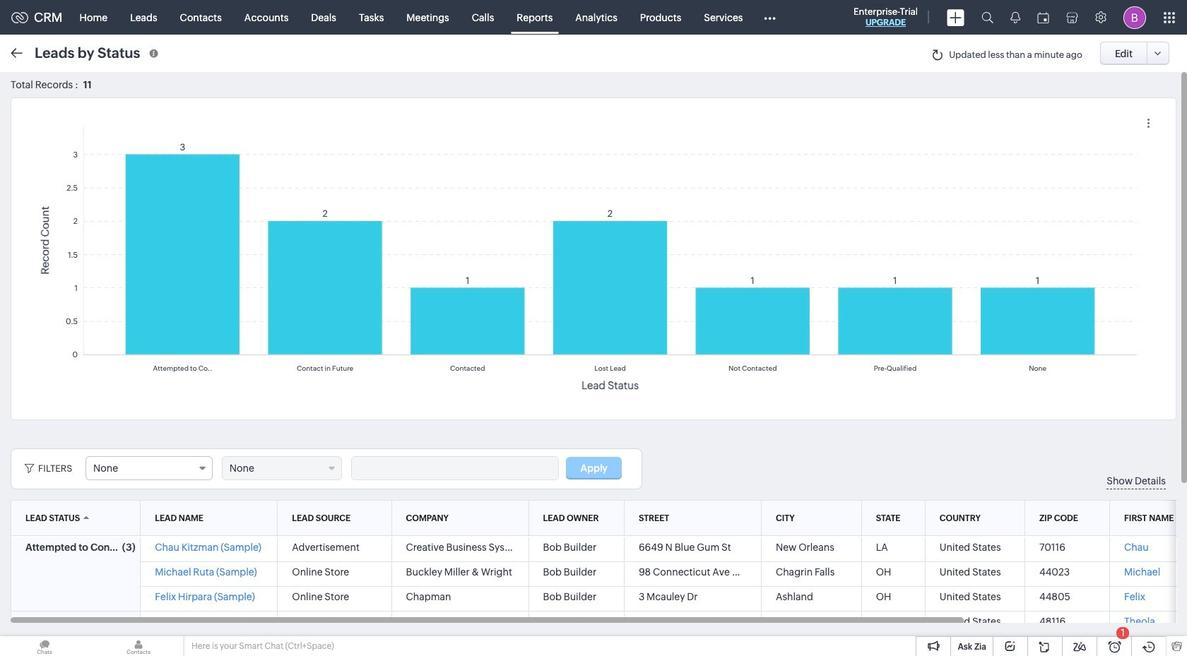 Task type: describe. For each thing, give the bounding box(es) containing it.
create menu element
[[939, 0, 974, 34]]

profile image
[[1124, 6, 1147, 29]]

contacts image
[[94, 637, 183, 657]]



Task type: vqa. For each thing, say whether or not it's contained in the screenshot.
Profile element
yes



Task type: locate. For each thing, give the bounding box(es) containing it.
chats image
[[0, 637, 89, 657]]

Other Modules field
[[755, 6, 785, 29]]

create menu image
[[947, 9, 965, 26]]

calendar image
[[1038, 12, 1050, 23]]

None text field
[[352, 457, 558, 480]]

signals image
[[1011, 11, 1021, 23]]

search element
[[974, 0, 1003, 35]]

signals element
[[1003, 0, 1030, 35]]

profile element
[[1116, 0, 1155, 34]]

None field
[[86, 457, 213, 481], [222, 457, 342, 481], [86, 457, 213, 481], [222, 457, 342, 481]]

logo image
[[11, 12, 28, 23]]

search image
[[982, 11, 994, 23]]



